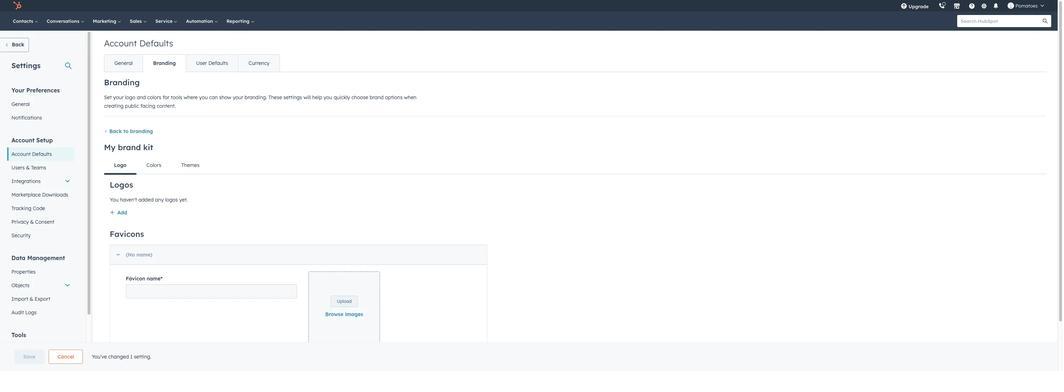 Task type: describe. For each thing, give the bounding box(es) containing it.
pomatoes
[[1016, 3, 1038, 9]]

pomatoes button
[[1004, 0, 1049, 11]]

added
[[138, 197, 154, 203]]

defaults for user defaults link
[[208, 60, 228, 67]]

cancel
[[57, 354, 74, 361]]

service link
[[151, 11, 182, 31]]

upload
[[337, 299, 352, 305]]

my brand kit
[[104, 143, 153, 153]]

favicon
[[126, 276, 145, 282]]

integrations button
[[7, 175, 75, 188]]

sales
[[130, 18, 143, 24]]

2 vertical spatial account
[[11, 151, 31, 158]]

tracking
[[11, 206, 31, 212]]

0 horizontal spatial branding
[[104, 78, 140, 88]]

import & export link
[[7, 293, 75, 306]]

setup
[[36, 137, 53, 144]]

data
[[11, 255, 25, 262]]

you
[[110, 197, 119, 203]]

Search HubSpot search field
[[958, 15, 1045, 27]]

contacts link
[[9, 11, 42, 31]]

changed
[[108, 354, 129, 361]]

creating
[[104, 103, 124, 109]]

marketplace
[[11, 192, 41, 198]]

user defaults link
[[186, 55, 238, 72]]

audit
[[11, 310, 24, 316]]

account defaults link
[[7, 148, 75, 161]]

back for back to branding
[[109, 128, 122, 135]]

& for consent
[[30, 219, 34, 226]]

choose
[[352, 94, 368, 101]]

calling icon image
[[939, 3, 945, 9]]

caret image
[[116, 254, 120, 256]]

you haven't added any logos yet.
[[110, 197, 188, 203]]

notifications button
[[990, 0, 1002, 11]]

upgrade
[[909, 4, 929, 9]]

teams
[[31, 165, 46, 171]]

objects
[[11, 283, 29, 289]]

1
[[130, 354, 133, 361]]

setting.
[[134, 354, 151, 361]]

marketplaces image
[[954, 3, 960, 10]]

yet.
[[179, 197, 188, 203]]

users & teams
[[11, 165, 46, 171]]

reporting
[[227, 18, 251, 24]]

tools
[[11, 332, 26, 339]]

automation
[[186, 18, 214, 24]]

tracking code link
[[7, 202, 75, 216]]

tools
[[171, 94, 182, 101]]

options
[[385, 94, 403, 101]]

logo
[[114, 162, 127, 169]]

privacy
[[11, 219, 29, 226]]

and
[[137, 94, 146, 101]]

0 vertical spatial account defaults
[[104, 38, 173, 49]]

upgrade image
[[901, 3, 908, 10]]

account for branding
[[104, 38, 137, 49]]

properties
[[11, 269, 36, 276]]

logos
[[110, 180, 133, 190]]

name*
[[147, 276, 163, 282]]

integrations
[[11, 178, 41, 185]]

back link
[[0, 38, 29, 52]]

help
[[312, 94, 322, 101]]

account defaults inside account defaults link
[[11, 151, 52, 158]]

Favicon name* text field
[[126, 285, 297, 299]]

2 you from the left
[[324, 94, 332, 101]]

logs
[[25, 310, 37, 316]]

browse
[[325, 312, 344, 318]]

name)
[[136, 252, 152, 259]]

brand inside set your logo and colors for tools where you can show your branding. these settings will help you quickly choose brand options when creating public facing content.
[[370, 94, 384, 101]]

quickly
[[334, 94, 350, 101]]

account for users & teams
[[11, 137, 35, 144]]

browse images button
[[325, 311, 363, 319]]

branding link
[[143, 55, 186, 72]]

you've changed 1 setting.
[[92, 354, 151, 361]]

help image
[[969, 3, 975, 10]]

add
[[117, 210, 127, 216]]

users & teams link
[[7, 161, 75, 175]]

where
[[184, 94, 198, 101]]

logos
[[165, 197, 178, 203]]

privacy & consent
[[11, 219, 54, 226]]

properties link
[[7, 266, 75, 279]]

currency
[[249, 60, 270, 67]]

meetings
[[11, 346, 33, 353]]

themes link
[[171, 157, 210, 174]]

favicon name*
[[126, 276, 163, 282]]

data management
[[11, 255, 65, 262]]

back to branding
[[109, 128, 153, 135]]



Task type: vqa. For each thing, say whether or not it's contained in the screenshot.
Calling
yes



Task type: locate. For each thing, give the bounding box(es) containing it.
0 horizontal spatial account defaults
[[11, 151, 52, 158]]

audit logs
[[11, 310, 37, 316]]

general inside your preferences element
[[11, 101, 30, 108]]

back inside 'link'
[[12, 41, 24, 48]]

back to branding button
[[104, 128, 153, 135]]

notifications
[[11, 115, 42, 121]]

0 vertical spatial branding
[[153, 60, 176, 67]]

branding
[[130, 128, 153, 135]]

colors link
[[137, 157, 171, 174]]

defaults up branding link at the left of the page
[[139, 38, 173, 49]]

0 horizontal spatial general link
[[7, 98, 75, 111]]

0 horizontal spatial you
[[199, 94, 208, 101]]

marketplace downloads
[[11, 192, 68, 198]]

branding up logo
[[104, 78, 140, 88]]

general up logo
[[114, 60, 133, 67]]

account setup element
[[7, 137, 75, 243]]

defaults for account defaults link
[[32, 151, 52, 158]]

2 horizontal spatial defaults
[[208, 60, 228, 67]]

1 horizontal spatial general
[[114, 60, 133, 67]]

my
[[104, 143, 116, 153]]

2 your from the left
[[233, 94, 243, 101]]

0 horizontal spatial defaults
[[32, 151, 52, 158]]

settings link
[[980, 2, 989, 9]]

save
[[23, 354, 35, 361]]

1 horizontal spatial defaults
[[139, 38, 173, 49]]

general
[[114, 60, 133, 67], [11, 101, 30, 108]]

0 vertical spatial brand
[[370, 94, 384, 101]]

(no
[[126, 252, 135, 259]]

you right help
[[324, 94, 332, 101]]

you left the can
[[199, 94, 208, 101]]

marketing link
[[89, 11, 126, 31]]

security link
[[7, 229, 75, 243]]

1 horizontal spatial brand
[[370, 94, 384, 101]]

marketplace downloads link
[[7, 188, 75, 202]]

logo link
[[104, 157, 137, 175]]

defaults right user at the top
[[208, 60, 228, 67]]

1 vertical spatial &
[[30, 219, 34, 226]]

conversations link
[[42, 11, 89, 31]]

calling link
[[7, 356, 75, 370]]

tab list containing logo
[[104, 157, 1047, 175]]

& for export
[[30, 296, 33, 303]]

general link for your
[[7, 98, 75, 111]]

account defaults down sales link
[[104, 38, 173, 49]]

general inside navigation
[[114, 60, 133, 67]]

1 horizontal spatial general link
[[104, 55, 143, 72]]

1 vertical spatial general link
[[7, 98, 75, 111]]

show
[[219, 94, 231, 101]]

account down marketing link
[[104, 38, 137, 49]]

your preferences element
[[7, 87, 75, 125]]

defaults
[[139, 38, 173, 49], [208, 60, 228, 67], [32, 151, 52, 158]]

security
[[11, 233, 31, 239]]

your
[[11, 87, 25, 94]]

to
[[123, 128, 129, 135]]

import
[[11, 296, 28, 303]]

& inside data management element
[[30, 296, 33, 303]]

0 vertical spatial account
[[104, 38, 137, 49]]

0 vertical spatial defaults
[[139, 38, 173, 49]]

search image
[[1043, 19, 1048, 24]]

1 horizontal spatial branding
[[153, 60, 176, 67]]

account setup
[[11, 137, 53, 144]]

images
[[345, 312, 363, 318]]

consent
[[35, 219, 54, 226]]

1 vertical spatial defaults
[[208, 60, 228, 67]]

back left to
[[109, 128, 122, 135]]

marketing
[[93, 18, 118, 24]]

& for teams
[[26, 165, 30, 171]]

0 horizontal spatial general
[[11, 101, 30, 108]]

0 vertical spatial general link
[[104, 55, 143, 72]]

your up creating
[[113, 94, 124, 101]]

meetings link
[[7, 343, 75, 356]]

your
[[113, 94, 124, 101], [233, 94, 243, 101]]

general link down the "preferences"
[[7, 98, 75, 111]]

account left setup
[[11, 137, 35, 144]]

back for back
[[12, 41, 24, 48]]

export
[[35, 296, 50, 303]]

add button
[[110, 209, 127, 218]]

downloads
[[42, 192, 68, 198]]

(no name)
[[126, 252, 152, 259]]

facing
[[141, 103, 155, 109]]

general for account
[[114, 60, 133, 67]]

0 vertical spatial &
[[26, 165, 30, 171]]

sales link
[[126, 11, 151, 31]]

1 horizontal spatial your
[[233, 94, 243, 101]]

import & export
[[11, 296, 50, 303]]

upload button
[[331, 296, 358, 308]]

branding inside navigation
[[153, 60, 176, 67]]

tracking code
[[11, 206, 45, 212]]

your preferences
[[11, 87, 60, 94]]

navigation containing general
[[104, 54, 280, 72]]

conversations
[[47, 18, 81, 24]]

tools element
[[7, 332, 75, 372]]

navigation
[[104, 54, 280, 72]]

1 horizontal spatial account defaults
[[104, 38, 173, 49]]

1 vertical spatial general
[[11, 101, 30, 108]]

1 vertical spatial brand
[[118, 143, 141, 153]]

themes
[[181, 162, 200, 169]]

1 vertical spatial branding
[[104, 78, 140, 88]]

your right show
[[233, 94, 243, 101]]

1 vertical spatial back
[[109, 128, 122, 135]]

back
[[12, 41, 24, 48], [109, 128, 122, 135]]

preferences
[[26, 87, 60, 94]]

general link
[[104, 55, 143, 72], [7, 98, 75, 111]]

tab list
[[104, 157, 1047, 175]]

account defaults up users & teams
[[11, 151, 52, 158]]

& right privacy
[[30, 219, 34, 226]]

1 you from the left
[[199, 94, 208, 101]]

can
[[209, 94, 218, 101]]

back up the settings
[[12, 41, 24, 48]]

hubspot link
[[9, 1, 27, 10]]

hubspot image
[[13, 1, 21, 10]]

cancel button
[[49, 350, 83, 365]]

0 horizontal spatial back
[[12, 41, 24, 48]]

logo
[[125, 94, 135, 101]]

contacts
[[13, 18, 35, 24]]

these
[[269, 94, 282, 101]]

general down your
[[11, 101, 30, 108]]

settings image
[[981, 3, 987, 9]]

0 horizontal spatial brand
[[118, 143, 141, 153]]

favicons
[[110, 230, 144, 240]]

notifications image
[[993, 3, 999, 10]]

branding up for
[[153, 60, 176, 67]]

save button
[[14, 350, 44, 365]]

help button
[[966, 0, 978, 11]]

0 vertical spatial general
[[114, 60, 133, 67]]

1 your from the left
[[113, 94, 124, 101]]

1 horizontal spatial you
[[324, 94, 332, 101]]

will
[[304, 94, 311, 101]]

brand right choose at left
[[370, 94, 384, 101]]

for
[[163, 94, 169, 101]]

calling
[[11, 360, 28, 367]]

account
[[104, 38, 137, 49], [11, 137, 35, 144], [11, 151, 31, 158]]

defaults inside account setup element
[[32, 151, 52, 158]]

tyler black image
[[1008, 3, 1014, 9]]

(no name) button
[[110, 246, 480, 265]]

you
[[199, 94, 208, 101], [324, 94, 332, 101]]

data management element
[[7, 255, 75, 320]]

haven't
[[120, 197, 137, 203]]

colors
[[147, 94, 161, 101]]

audit logs link
[[7, 306, 75, 320]]

1 vertical spatial account defaults
[[11, 151, 52, 158]]

set your logo and colors for tools where you can show your branding. these settings will help you quickly choose brand options when creating public facing content.
[[104, 94, 417, 109]]

user defaults
[[196, 60, 228, 67]]

privacy & consent link
[[7, 216, 75, 229]]

notifications link
[[7, 111, 75, 125]]

menu
[[896, 0, 1049, 11]]

2 vertical spatial defaults
[[32, 151, 52, 158]]

1 vertical spatial account
[[11, 137, 35, 144]]

2 vertical spatial &
[[30, 296, 33, 303]]

menu containing pomatoes
[[896, 0, 1049, 11]]

browse images
[[325, 312, 363, 318]]

&
[[26, 165, 30, 171], [30, 219, 34, 226], [30, 296, 33, 303]]

menu item
[[934, 0, 935, 11]]

1 horizontal spatial back
[[109, 128, 122, 135]]

code
[[33, 206, 45, 212]]

marketplaces button
[[950, 0, 965, 11]]

account up users
[[11, 151, 31, 158]]

general for your
[[11, 101, 30, 108]]

general link up logo
[[104, 55, 143, 72]]

& right users
[[26, 165, 30, 171]]

settings
[[11, 61, 41, 70]]

defaults up users & teams link
[[32, 151, 52, 158]]

general link for account
[[104, 55, 143, 72]]

colors
[[147, 162, 161, 169]]

search button
[[1039, 15, 1052, 27]]

brand down back to branding "button"
[[118, 143, 141, 153]]

0 horizontal spatial your
[[113, 94, 124, 101]]

objects button
[[7, 279, 75, 293]]

0 vertical spatial back
[[12, 41, 24, 48]]

& left export
[[30, 296, 33, 303]]



